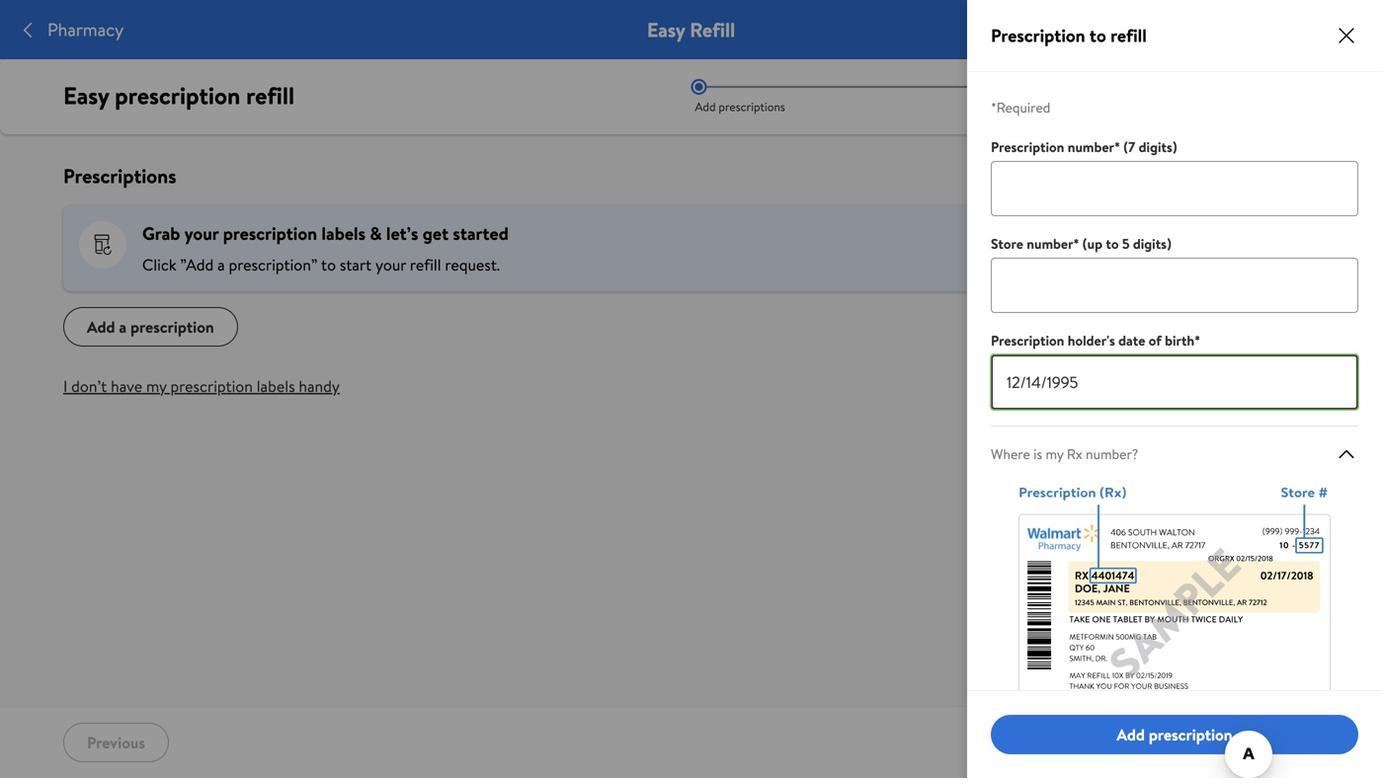 Task type: describe. For each thing, give the bounding box(es) containing it.
handy
[[299, 375, 340, 397]]

prescription inside grab your prescription labels & let's get started click "add a prescription" to start your refill request.
[[223, 221, 317, 246]]

1 vertical spatial your
[[376, 254, 406, 276]]

add a prescription button
[[63, 307, 238, 347]]

labels inside grab your prescription labels & let's get started click "add a prescription" to start your refill request.
[[322, 221, 366, 246]]

i don't have my prescription labels handy
[[63, 375, 340, 397]]

prescription to refill dialog
[[968, 0, 1383, 779]]

prescription to refill
[[991, 23, 1147, 48]]

previous button
[[63, 723, 169, 763]]

is
[[1034, 445, 1043, 464]]

"add
[[180, 254, 214, 276]]

add prescriptions list
[[691, 79, 1319, 115]]

(up
[[1083, 234, 1103, 254]]

Prescription holder's date of birth* text field
[[991, 355, 1359, 410]]

add prescription button
[[991, 716, 1359, 755]]

number?
[[1086, 445, 1139, 464]]

prescription holder's date of birth*
[[991, 331, 1201, 350]]

of
[[1149, 331, 1162, 350]]

refill
[[690, 16, 736, 43]]

&
[[370, 221, 382, 246]]

prescription inside button
[[170, 375, 253, 397]]

a inside button
[[119, 316, 127, 338]]

date
[[1119, 331, 1146, 350]]

birth*
[[1165, 331, 1201, 350]]

to inside grab your prescription labels & let's get started click "add a prescription" to start your refill request.
[[321, 254, 336, 276]]

don't
[[71, 375, 107, 397]]

continue
[[1232, 732, 1296, 754]]

where
[[991, 445, 1031, 464]]

easy prescription refill
[[63, 79, 295, 112]]

close panel image
[[1335, 24, 1359, 47]]

holder's
[[1068, 331, 1116, 350]]

rx
[[1067, 445, 1083, 464]]

where is my rx number?
[[991, 445, 1139, 464]]

Prescription number* (7 digits) text field
[[991, 161, 1359, 216]]

add prescriptions
[[695, 98, 786, 115]]

previous
[[87, 732, 145, 754]]

Store number* (up to 5 digits) text field
[[991, 258, 1359, 313]]

0 vertical spatial to
[[1090, 23, 1107, 48]]

prescriptions
[[63, 162, 176, 190]]

on your walmart prescription, you can find the prescription rx number near your name on the top left and the  store number is a 4 digit code found near the phone number on the top right. you can call your pharmacy for more information at pharmacynumber. image
[[1006, 482, 1345, 704]]

my inside prescription to refill dialog
[[1046, 445, 1064, 464]]



Task type: locate. For each thing, give the bounding box(es) containing it.
2 prescription from the top
[[991, 137, 1065, 157]]

digits) right "(7"
[[1139, 137, 1178, 157]]

prescription number* (7 digits)
[[991, 137, 1178, 157]]

1 vertical spatial add
[[87, 316, 115, 338]]

list item
[[1005, 79, 1319, 115]]

your up "add
[[185, 221, 219, 246]]

continue button
[[1209, 723, 1319, 763]]

prescription inside dialog
[[1149, 724, 1233, 746]]

easy for easy prescription refill
[[63, 79, 109, 112]]

your down let's
[[376, 254, 406, 276]]

prescription
[[991, 23, 1086, 48], [991, 137, 1065, 157], [991, 331, 1065, 350]]

store
[[991, 234, 1024, 254]]

prescription left holder's
[[991, 331, 1065, 350]]

1 vertical spatial easy
[[63, 79, 109, 112]]

0 horizontal spatial labels
[[257, 375, 295, 397]]

list item inside add prescriptions list
[[1005, 79, 1319, 115]]

add for add a prescription
[[87, 316, 115, 338]]

0 vertical spatial add
[[695, 98, 716, 115]]

start
[[340, 254, 372, 276]]

0 vertical spatial your
[[185, 221, 219, 246]]

a
[[218, 254, 225, 276], [119, 316, 127, 338]]

digits) right 5
[[1133, 234, 1172, 254]]

labels left &
[[322, 221, 366, 246]]

labels left handy
[[257, 375, 295, 397]]

1 vertical spatial digits)
[[1133, 234, 1172, 254]]

number* for store
[[1027, 234, 1080, 254]]

0 horizontal spatial your
[[185, 221, 219, 246]]

prescription down *required
[[991, 137, 1065, 157]]

prescription for prescription number* (7 digits)
[[991, 137, 1065, 157]]

add a prescription
[[87, 316, 214, 338]]

i
[[63, 375, 68, 397]]

0 horizontal spatial refill
[[246, 79, 295, 112]]

2 vertical spatial add
[[1117, 724, 1146, 746]]

have
[[111, 375, 142, 397]]

refill for prescription to refill
[[1111, 23, 1147, 48]]

add for add prescriptions
[[695, 98, 716, 115]]

a inside grab your prescription labels & let's get started click "add a prescription" to start your refill request.
[[218, 254, 225, 276]]

0 horizontal spatial my
[[146, 375, 167, 397]]

refill inside grab your prescription labels & let's get started click "add a prescription" to start your refill request.
[[410, 254, 441, 276]]

add inside list item
[[695, 98, 716, 115]]

1 vertical spatial my
[[1046, 445, 1064, 464]]

add
[[695, 98, 716, 115], [87, 316, 115, 338], [1117, 724, 1146, 746]]

my right is
[[1046, 445, 1064, 464]]

i don't have my prescription labels handy button
[[63, 371, 340, 402]]

add prescription
[[1117, 724, 1233, 746]]

number* left (up
[[1027, 234, 1080, 254]]

to
[[1090, 23, 1107, 48], [1106, 234, 1119, 254], [321, 254, 336, 276]]

1 horizontal spatial refill
[[410, 254, 441, 276]]

refill inside dialog
[[1111, 23, 1147, 48]]

hide prescription sample image
[[1335, 443, 1359, 467]]

1 horizontal spatial easy
[[647, 16, 685, 43]]

easy left refill
[[647, 16, 685, 43]]

0 vertical spatial prescription
[[991, 23, 1086, 48]]

easy down pharmacy
[[63, 79, 109, 112]]

prescription for prescription holder's date of birth*
[[991, 331, 1065, 350]]

1 vertical spatial labels
[[257, 375, 295, 397]]

1 horizontal spatial my
[[1046, 445, 1064, 464]]

my inside button
[[146, 375, 167, 397]]

1 horizontal spatial a
[[218, 254, 225, 276]]

refill
[[1111, 23, 1147, 48], [246, 79, 295, 112], [410, 254, 441, 276]]

labels
[[322, 221, 366, 246], [257, 375, 295, 397]]

1 vertical spatial number*
[[1027, 234, 1080, 254]]

0 vertical spatial digits)
[[1139, 137, 1178, 157]]

add prescriptions list item
[[691, 79, 1005, 115]]

my right have
[[146, 375, 167, 397]]

pharmacy button
[[16, 17, 132, 42]]

number* left "(7"
[[1068, 137, 1121, 157]]

prescription"
[[229, 254, 318, 276]]

prescription up add prescriptions list
[[991, 23, 1086, 48]]

5
[[1123, 234, 1130, 254]]

store number* (up to 5 digits)
[[991, 234, 1172, 254]]

(7
[[1124, 137, 1136, 157]]

2 vertical spatial to
[[321, 254, 336, 276]]

click
[[142, 254, 176, 276]]

digits)
[[1139, 137, 1178, 157], [1133, 234, 1172, 254]]

let's
[[386, 221, 418, 246]]

prescriptions
[[719, 98, 786, 115]]

1 horizontal spatial your
[[376, 254, 406, 276]]

2 horizontal spatial add
[[1117, 724, 1146, 746]]

add inside prescription to refill dialog
[[1117, 724, 1146, 746]]

prescription
[[115, 79, 240, 112], [223, 221, 317, 246], [130, 316, 214, 338], [170, 375, 253, 397], [1149, 724, 1233, 746]]

1 horizontal spatial add
[[695, 98, 716, 115]]

0 horizontal spatial a
[[119, 316, 127, 338]]

2 vertical spatial refill
[[410, 254, 441, 276]]

easy
[[647, 16, 685, 43], [63, 79, 109, 112]]

pharmacy
[[47, 17, 124, 42]]

1 vertical spatial a
[[119, 316, 127, 338]]

0 vertical spatial my
[[146, 375, 167, 397]]

get
[[423, 221, 449, 246]]

0 vertical spatial a
[[218, 254, 225, 276]]

add for add prescription
[[1117, 724, 1146, 746]]

easy refill
[[647, 16, 736, 43]]

3 prescription from the top
[[991, 331, 1065, 350]]

grab your prescription labels & let's get started click "add a prescription" to start your refill request.
[[142, 221, 509, 276]]

number*
[[1068, 137, 1121, 157], [1027, 234, 1080, 254]]

started
[[453, 221, 509, 246]]

1 prescription from the top
[[991, 23, 1086, 48]]

my
[[146, 375, 167, 397], [1046, 445, 1064, 464]]

1 horizontal spatial labels
[[322, 221, 366, 246]]

prescription for prescription to refill
[[991, 23, 1086, 48]]

easy for easy refill
[[647, 16, 685, 43]]

refill for easy prescription refill
[[246, 79, 295, 112]]

1 vertical spatial refill
[[246, 79, 295, 112]]

0 vertical spatial labels
[[322, 221, 366, 246]]

*required
[[991, 98, 1051, 117]]

labels inside button
[[257, 375, 295, 397]]

request.
[[445, 254, 500, 276]]

0 vertical spatial refill
[[1111, 23, 1147, 48]]

your
[[185, 221, 219, 246], [376, 254, 406, 276]]

a right "add
[[218, 254, 225, 276]]

1 vertical spatial prescription
[[991, 137, 1065, 157]]

0 vertical spatial easy
[[647, 16, 685, 43]]

0 vertical spatial number*
[[1068, 137, 1121, 157]]

0 horizontal spatial easy
[[63, 79, 109, 112]]

1 vertical spatial to
[[1106, 234, 1119, 254]]

a up have
[[119, 316, 127, 338]]

grab
[[142, 221, 180, 246]]

2 vertical spatial prescription
[[991, 331, 1065, 350]]

number* for prescription
[[1068, 137, 1121, 157]]

0 horizontal spatial add
[[87, 316, 115, 338]]

2 horizontal spatial refill
[[1111, 23, 1147, 48]]



Task type: vqa. For each thing, say whether or not it's contained in the screenshot.
others|Portable:
no



